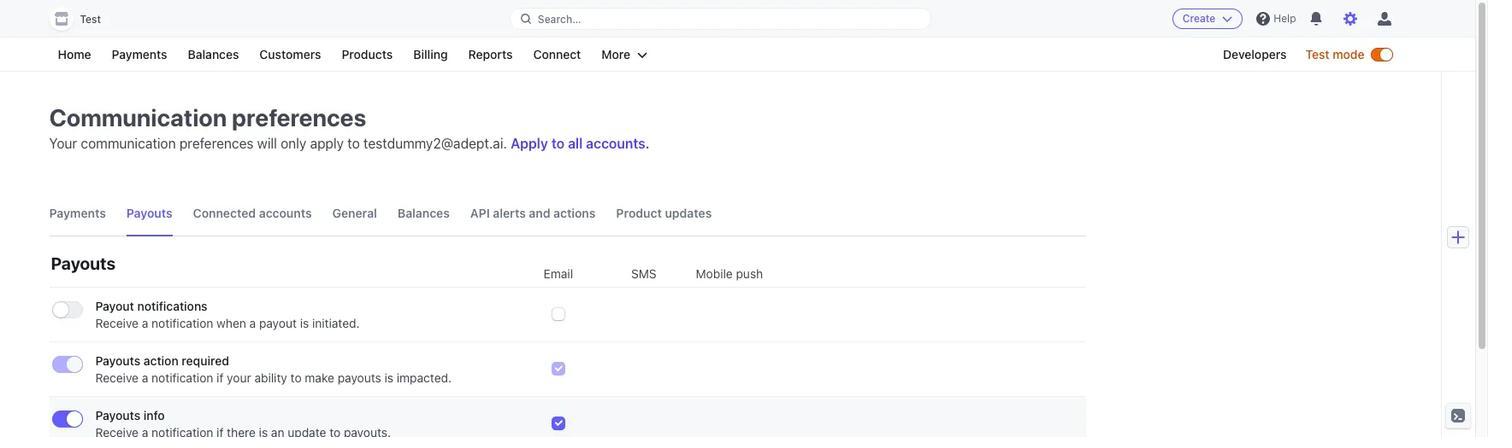 Task type: describe. For each thing, give the bounding box(es) containing it.
general
[[332, 206, 377, 221]]

alerts
[[493, 206, 526, 221]]

create
[[1183, 12, 1216, 25]]

receive inside payout notifications receive a notification when a payout is initiated.
[[95, 317, 139, 331]]

Search… search field
[[511, 8, 931, 30]]

customers link
[[251, 44, 330, 65]]

payments for tab list containing payments
[[49, 206, 106, 221]]

notification inside payouts action required receive a notification if your ability to make payouts is impacted.
[[152, 371, 213, 386]]

help button
[[1250, 5, 1303, 33]]

if
[[217, 371, 224, 386]]

billing link
[[405, 44, 456, 65]]

api alerts and actions
[[470, 206, 596, 221]]

push
[[736, 267, 763, 281]]

billing
[[413, 47, 448, 62]]

payouts action required receive a notification if your ability to make payouts is impacted.
[[95, 354, 452, 386]]

mobile
[[696, 267, 733, 281]]

more button
[[593, 44, 656, 65]]

receive inside payouts action required receive a notification if your ability to make payouts is impacted.
[[95, 371, 139, 386]]

email
[[544, 267, 573, 281]]

will
[[257, 136, 277, 151]]

info
[[144, 409, 165, 423]]

communication preferences your communication preferences will only apply to testdummy2@adept.ai. apply to all accounts.
[[49, 104, 650, 151]]

payout
[[259, 317, 297, 331]]

1 horizontal spatial to
[[348, 136, 360, 151]]

payout
[[95, 299, 134, 314]]

test mode
[[1306, 47, 1365, 62]]

notification inside payout notifications receive a notification when a payout is initiated.
[[152, 317, 213, 331]]

initiated.
[[312, 317, 360, 331]]

developers link
[[1215, 44, 1296, 65]]

required
[[182, 354, 229, 369]]

communication
[[49, 104, 227, 132]]

connected
[[193, 206, 256, 221]]

more
[[602, 47, 631, 62]]

balances link
[[179, 44, 248, 65]]

0 vertical spatial balances
[[188, 47, 239, 62]]

to inside payouts action required receive a notification if your ability to make payouts is impacted.
[[291, 371, 302, 386]]

product updates
[[616, 206, 712, 221]]

reports
[[468, 47, 513, 62]]

a down notifications
[[142, 317, 148, 331]]

your
[[49, 136, 77, 151]]

communication
[[81, 136, 176, 151]]

mode
[[1333, 47, 1365, 62]]

api
[[470, 206, 490, 221]]

ability
[[254, 371, 287, 386]]

help
[[1274, 12, 1296, 25]]

when
[[217, 317, 246, 331]]

connect link
[[525, 44, 590, 65]]

home
[[58, 47, 91, 62]]

payouts left info
[[95, 409, 140, 423]]

testdummy2@adept.ai.
[[364, 136, 507, 151]]

a right when
[[249, 317, 256, 331]]



Task type: vqa. For each thing, say whether or not it's contained in the screenshot.
bottom Receive
yes



Task type: locate. For each thing, give the bounding box(es) containing it.
1 vertical spatial preferences
[[179, 136, 254, 151]]

a
[[142, 317, 148, 331], [249, 317, 256, 331], [142, 371, 148, 386]]

balances right the payments link
[[188, 47, 239, 62]]

preferences up only
[[232, 104, 366, 132]]

payouts left action
[[95, 354, 140, 369]]

reports link
[[460, 44, 521, 65]]

tab list containing payments
[[49, 192, 1086, 237]]

apply
[[511, 136, 548, 151]]

developers
[[1223, 47, 1287, 62]]

0 horizontal spatial payments
[[49, 206, 106, 221]]

payout notifications receive a notification when a payout is initiated.
[[95, 299, 360, 331]]

1 horizontal spatial is
[[385, 371, 394, 386]]

payouts inside payouts action required receive a notification if your ability to make payouts is impacted.
[[95, 354, 140, 369]]

test
[[80, 13, 101, 26], [1306, 47, 1330, 62]]

0 vertical spatial preferences
[[232, 104, 366, 132]]

impacted.
[[397, 371, 452, 386]]

1 vertical spatial notification
[[152, 371, 213, 386]]

0 vertical spatial receive
[[95, 317, 139, 331]]

notification down notifications
[[152, 317, 213, 331]]

payments link
[[103, 44, 176, 65]]

payments down your
[[49, 206, 106, 221]]

test button
[[49, 7, 118, 31]]

mobile push
[[696, 267, 763, 281]]

2 receive from the top
[[95, 371, 139, 386]]

test left mode
[[1306, 47, 1330, 62]]

payouts down communication at the top left of the page
[[126, 206, 172, 221]]

1 vertical spatial payments
[[49, 206, 106, 221]]

Search… text field
[[511, 8, 931, 30]]

to left make
[[291, 371, 302, 386]]

payouts
[[126, 206, 172, 221], [51, 254, 116, 274], [95, 354, 140, 369], [95, 409, 140, 423]]

0 horizontal spatial test
[[80, 13, 101, 26]]

payouts
[[338, 371, 381, 386]]

to right apply
[[348, 136, 360, 151]]

payments up communication
[[112, 47, 167, 62]]

product
[[616, 206, 662, 221]]

tab list
[[49, 192, 1086, 237]]

test for test mode
[[1306, 47, 1330, 62]]

balances inside tab list
[[398, 206, 450, 221]]

sms
[[631, 267, 657, 281]]

preferences
[[232, 104, 366, 132], [179, 136, 254, 151]]

receive down payout
[[95, 317, 139, 331]]

products link
[[333, 44, 401, 65]]

0 vertical spatial test
[[80, 13, 101, 26]]

0 horizontal spatial to
[[291, 371, 302, 386]]

make
[[305, 371, 334, 386]]

notification down action
[[152, 371, 213, 386]]

payments for the payments link
[[112, 47, 167, 62]]

and
[[529, 206, 550, 221]]

receive up payouts info
[[95, 371, 139, 386]]

payments inside tab list
[[49, 206, 106, 221]]

is inside payouts action required receive a notification if your ability to make payouts is impacted.
[[385, 371, 394, 386]]

2 horizontal spatial to
[[552, 136, 565, 151]]

updates
[[665, 206, 712, 221]]

to
[[348, 136, 360, 151], [552, 136, 565, 151], [291, 371, 302, 386]]

action
[[144, 354, 179, 369]]

payouts inside tab list
[[126, 206, 172, 221]]

home link
[[49, 44, 100, 65]]

search…
[[538, 12, 581, 25]]

your
[[227, 371, 251, 386]]

1 notification from the top
[[152, 317, 213, 331]]

1 vertical spatial is
[[385, 371, 394, 386]]

balances left api
[[398, 206, 450, 221]]

apply
[[310, 136, 344, 151]]

only
[[281, 136, 307, 151]]

1 vertical spatial test
[[1306, 47, 1330, 62]]

payouts up payout
[[51, 254, 116, 274]]

connect
[[533, 47, 581, 62]]

payments
[[112, 47, 167, 62], [49, 206, 106, 221]]

1 horizontal spatial test
[[1306, 47, 1330, 62]]

accounts.
[[586, 136, 650, 151]]

1 horizontal spatial balances
[[398, 206, 450, 221]]

a inside payouts action required receive a notification if your ability to make payouts is impacted.
[[142, 371, 148, 386]]

accounts
[[259, 206, 312, 221]]

products
[[342, 47, 393, 62]]

all
[[568, 136, 583, 151]]

balances
[[188, 47, 239, 62], [398, 206, 450, 221]]

to left all at the left of the page
[[552, 136, 565, 151]]

connected accounts
[[193, 206, 312, 221]]

is inside payout notifications receive a notification when a payout is initiated.
[[300, 317, 309, 331]]

apply to all accounts. button
[[511, 136, 650, 151]]

payouts info
[[95, 409, 165, 423]]

2 notification from the top
[[152, 371, 213, 386]]

notification
[[152, 317, 213, 331], [152, 371, 213, 386]]

test for test
[[80, 13, 101, 26]]

0 horizontal spatial is
[[300, 317, 309, 331]]

test inside button
[[80, 13, 101, 26]]

0 vertical spatial payments
[[112, 47, 167, 62]]

notifications
[[137, 299, 208, 314]]

customers
[[260, 47, 321, 62]]

a down action
[[142, 371, 148, 386]]

is
[[300, 317, 309, 331], [385, 371, 394, 386]]

0 vertical spatial notification
[[152, 317, 213, 331]]

1 vertical spatial balances
[[398, 206, 450, 221]]

receive
[[95, 317, 139, 331], [95, 371, 139, 386]]

0 vertical spatial is
[[300, 317, 309, 331]]

1 receive from the top
[[95, 317, 139, 331]]

is right payout
[[300, 317, 309, 331]]

is right the payouts
[[385, 371, 394, 386]]

actions
[[554, 206, 596, 221]]

1 vertical spatial receive
[[95, 371, 139, 386]]

0 horizontal spatial balances
[[188, 47, 239, 62]]

create button
[[1173, 9, 1243, 29]]

1 horizontal spatial payments
[[112, 47, 167, 62]]

preferences left will
[[179, 136, 254, 151]]

test up home
[[80, 13, 101, 26]]



